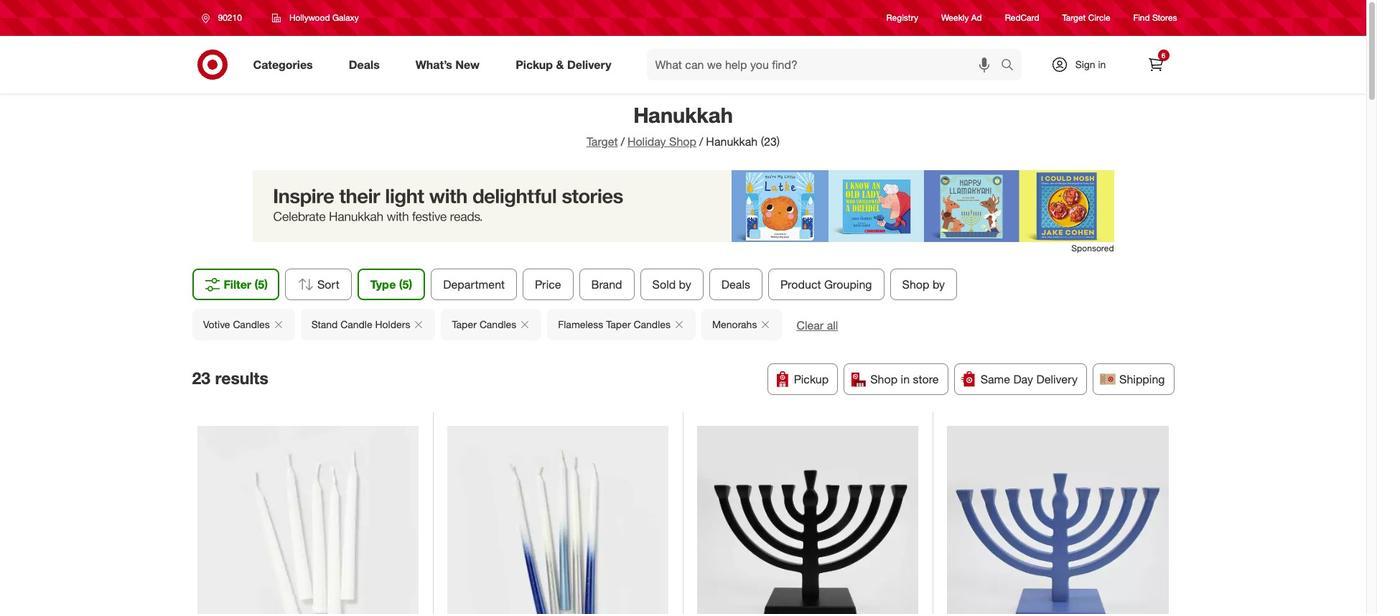Task type: locate. For each thing, give the bounding box(es) containing it.
taper
[[452, 318, 477, 330], [606, 318, 631, 330]]

1 horizontal spatial in
[[1099, 58, 1106, 70]]

1 vertical spatial target
[[587, 134, 618, 149]]

candles for taper candles
[[479, 318, 516, 330]]

shop
[[669, 134, 697, 149], [903, 277, 930, 292], [871, 372, 898, 386]]

shop for shop by
[[903, 277, 930, 292]]

0 horizontal spatial target
[[587, 134, 618, 149]]

same
[[981, 372, 1011, 386]]

45ct 5.5"x0.37" paraffin wax unscented hanukkah taper candle - spritz™ image
[[447, 426, 669, 614], [447, 426, 669, 614]]

(5) inside button
[[255, 277, 268, 292]]

0 vertical spatial target
[[1063, 13, 1086, 23]]

hanukkah up holiday shop "link"
[[634, 102, 733, 128]]

1 horizontal spatial taper
[[606, 318, 631, 330]]

by for shop by
[[933, 277, 945, 292]]

target
[[1063, 13, 1086, 23], [587, 134, 618, 149]]

&
[[556, 57, 564, 72]]

hanukkah
[[634, 102, 733, 128], [706, 134, 758, 149]]

candles
[[233, 318, 270, 330], [479, 318, 516, 330], [634, 318, 670, 330]]

sold
[[653, 277, 676, 292]]

new
[[456, 57, 480, 72]]

/ right target link
[[621, 134, 625, 149]]

shop inside hanukkah target / holiday shop / hanukkah (23)
[[669, 134, 697, 149]]

stores
[[1153, 13, 1178, 23]]

0 vertical spatial shop
[[669, 134, 697, 149]]

0 horizontal spatial by
[[679, 277, 692, 292]]

0 horizontal spatial deals
[[349, 57, 380, 72]]

deals down galaxy
[[349, 57, 380, 72]]

1 horizontal spatial (5)
[[399, 277, 412, 292]]

2 candles from the left
[[479, 318, 516, 330]]

product grouping
[[781, 277, 872, 292]]

(5) right the filter
[[255, 277, 268, 292]]

what's new
[[416, 57, 480, 72]]

5.88"x7.75" menorah taper aluminum alloy hanukkah menorah blue - spritz™ image
[[947, 426, 1169, 614], [947, 426, 1169, 614]]

1 horizontal spatial /
[[700, 134, 703, 149]]

1 (5) from the left
[[255, 277, 268, 292]]

/
[[621, 134, 625, 149], [700, 134, 703, 149]]

stand candle holders
[[311, 318, 410, 330]]

deals for deals link
[[349, 57, 380, 72]]

target left circle at the right of page
[[1063, 13, 1086, 23]]

pickup
[[516, 57, 553, 72], [794, 372, 829, 386]]

1 horizontal spatial by
[[933, 277, 945, 292]]

taper right flameless
[[606, 318, 631, 330]]

1 candles from the left
[[233, 318, 270, 330]]

45ct 3.5"x0.37" paraffin wax unscented hanukkah taper candle - spritz™ image
[[198, 426, 419, 614], [198, 426, 419, 614]]

redcard
[[1005, 13, 1040, 23]]

1 vertical spatial in
[[901, 372, 910, 386]]

deals inside button
[[722, 277, 751, 292]]

What can we help you find? suggestions appear below search field
[[647, 49, 1005, 80]]

search
[[994, 59, 1029, 73]]

1 vertical spatial pickup
[[794, 372, 829, 386]]

1 vertical spatial deals
[[722, 277, 751, 292]]

deals up menorahs
[[722, 277, 751, 292]]

shop in store button
[[844, 363, 949, 395]]

0 horizontal spatial shop
[[669, 134, 697, 149]]

1 horizontal spatial shop
[[871, 372, 898, 386]]

hollywood galaxy
[[289, 12, 359, 23]]

1 horizontal spatial pickup
[[794, 372, 829, 386]]

/ right holiday shop "link"
[[700, 134, 703, 149]]

2 horizontal spatial candles
[[634, 318, 670, 330]]

pickup for pickup
[[794, 372, 829, 386]]

0 vertical spatial hanukkah
[[634, 102, 733, 128]]

results
[[215, 367, 269, 388]]

(5) for filter (5)
[[255, 277, 268, 292]]

in inside button
[[901, 372, 910, 386]]

hanukkah left (23)
[[706, 134, 758, 149]]

1 horizontal spatial delivery
[[1037, 372, 1078, 386]]

delivery for same day delivery
[[1037, 372, 1078, 386]]

shop left store
[[871, 372, 898, 386]]

0 vertical spatial in
[[1099, 58, 1106, 70]]

weekly
[[942, 13, 969, 23]]

0 horizontal spatial in
[[901, 372, 910, 386]]

0 vertical spatial delivery
[[567, 57, 612, 72]]

sign in link
[[1039, 49, 1129, 80]]

advertisement region
[[252, 170, 1114, 242]]

0 horizontal spatial taper
[[452, 318, 477, 330]]

by for sold by
[[679, 277, 692, 292]]

pickup down clear all button
[[794, 372, 829, 386]]

stand candle holders button
[[300, 309, 435, 340]]

1 horizontal spatial deals
[[722, 277, 751, 292]]

votive candles
[[203, 318, 270, 330]]

hanukkah target / holiday shop / hanukkah (23)
[[587, 102, 780, 149]]

same day delivery
[[981, 372, 1078, 386]]

type (5)
[[370, 277, 412, 292]]

flameless
[[558, 318, 603, 330]]

grouping
[[825, 277, 872, 292]]

(5)
[[255, 277, 268, 292], [399, 277, 412, 292]]

0 horizontal spatial pickup
[[516, 57, 553, 72]]

1 vertical spatial shop
[[903, 277, 930, 292]]

filter (5)
[[224, 277, 268, 292]]

0 vertical spatial pickup
[[516, 57, 553, 72]]

menorahs button
[[701, 309, 782, 340]]

pickup inside 'button'
[[794, 372, 829, 386]]

0 vertical spatial deals
[[349, 57, 380, 72]]

1 by from the left
[[679, 277, 692, 292]]

pickup & delivery link
[[504, 49, 630, 80]]

delivery inside "button"
[[1037, 372, 1078, 386]]

5.88"x7.75" menorah taper aluminum alloy hanukkah menorah black - spritz™ image
[[697, 426, 919, 614], [697, 426, 919, 614]]

2 (5) from the left
[[399, 277, 412, 292]]

target circle link
[[1063, 12, 1111, 24]]

0 horizontal spatial candles
[[233, 318, 270, 330]]

circle
[[1089, 13, 1111, 23]]

taper down department
[[452, 318, 477, 330]]

candles down sold
[[634, 318, 670, 330]]

0 horizontal spatial delivery
[[567, 57, 612, 72]]

clear all
[[797, 318, 838, 333]]

1 vertical spatial delivery
[[1037, 372, 1078, 386]]

target left holiday
[[587, 134, 618, 149]]

1 horizontal spatial candles
[[479, 318, 516, 330]]

delivery
[[567, 57, 612, 72], [1037, 372, 1078, 386]]

2 by from the left
[[933, 277, 945, 292]]

sign
[[1076, 58, 1096, 70]]

candles down department button
[[479, 318, 516, 330]]

0 horizontal spatial /
[[621, 134, 625, 149]]

1 taper from the left
[[452, 318, 477, 330]]

ad
[[972, 13, 982, 23]]

candles right "votive"
[[233, 318, 270, 330]]

galaxy
[[333, 12, 359, 23]]

pickup left "&"
[[516, 57, 553, 72]]

shop in store
[[871, 372, 939, 386]]

sold by
[[653, 277, 692, 292]]

23
[[192, 367, 211, 388]]

2 vertical spatial shop
[[871, 372, 898, 386]]

weekly ad link
[[942, 12, 982, 24]]

shop right holiday
[[669, 134, 697, 149]]

in right sign
[[1099, 58, 1106, 70]]

delivery right "&"
[[567, 57, 612, 72]]

shop right the grouping
[[903, 277, 930, 292]]

(5) right type
[[399, 277, 412, 292]]

clear
[[797, 318, 824, 333]]

delivery right "day"
[[1037, 372, 1078, 386]]

by
[[679, 277, 692, 292], [933, 277, 945, 292]]

flameless taper candles
[[558, 318, 670, 330]]

holiday shop link
[[628, 134, 697, 149]]

2 horizontal spatial shop
[[903, 277, 930, 292]]

in left store
[[901, 372, 910, 386]]

0 horizontal spatial (5)
[[255, 277, 268, 292]]

candle
[[340, 318, 372, 330]]



Task type: describe. For each thing, give the bounding box(es) containing it.
pickup & delivery
[[516, 57, 612, 72]]

weekly ad
[[942, 13, 982, 23]]

all
[[827, 318, 838, 333]]

registry link
[[887, 12, 919, 24]]

pickup button
[[768, 363, 838, 395]]

day
[[1014, 372, 1034, 386]]

target link
[[587, 134, 618, 149]]

brand
[[592, 277, 622, 292]]

6 link
[[1140, 49, 1172, 80]]

holders
[[375, 318, 410, 330]]

1 / from the left
[[621, 134, 625, 149]]

2 / from the left
[[700, 134, 703, 149]]

shop by button
[[890, 269, 958, 300]]

2 taper from the left
[[606, 318, 631, 330]]

price
[[535, 277, 561, 292]]

filter (5) button
[[192, 269, 279, 300]]

stand
[[311, 318, 338, 330]]

find
[[1134, 13, 1150, 23]]

deals button
[[710, 269, 763, 300]]

what's new link
[[404, 49, 498, 80]]

filter
[[224, 277, 251, 292]]

find stores link
[[1134, 12, 1178, 24]]

brand button
[[579, 269, 635, 300]]

90210 button
[[192, 5, 257, 31]]

votive candles button
[[192, 309, 295, 340]]

sort
[[317, 277, 340, 292]]

shop by
[[903, 277, 945, 292]]

deals link
[[337, 49, 398, 80]]

shipping button
[[1093, 363, 1175, 395]]

clear all button
[[797, 317, 838, 334]]

sold by button
[[640, 269, 704, 300]]

holiday
[[628, 134, 666, 149]]

same day delivery button
[[954, 363, 1088, 395]]

product
[[781, 277, 821, 292]]

categories link
[[241, 49, 331, 80]]

shop for shop in store
[[871, 372, 898, 386]]

deals for deals button
[[722, 277, 751, 292]]

taper candles
[[452, 318, 516, 330]]

redcard link
[[1005, 12, 1040, 24]]

sort button
[[285, 269, 352, 300]]

pickup for pickup & delivery
[[516, 57, 553, 72]]

3 candles from the left
[[634, 318, 670, 330]]

search button
[[994, 49, 1029, 83]]

votive
[[203, 318, 230, 330]]

sponsored
[[1072, 243, 1114, 253]]

department
[[443, 277, 505, 292]]

flameless taper candles button
[[547, 309, 696, 340]]

menorahs
[[712, 318, 757, 330]]

in for sign
[[1099, 58, 1106, 70]]

taper candles button
[[441, 309, 541, 340]]

find stores
[[1134, 13, 1178, 23]]

delivery for pickup & delivery
[[567, 57, 612, 72]]

23 results
[[192, 367, 269, 388]]

target circle
[[1063, 13, 1111, 23]]

hollywood galaxy button
[[263, 5, 368, 31]]

90210
[[218, 12, 242, 23]]

(5) for type (5)
[[399, 277, 412, 292]]

what's
[[416, 57, 452, 72]]

1 horizontal spatial target
[[1063, 13, 1086, 23]]

registry
[[887, 13, 919, 23]]

1 vertical spatial hanukkah
[[706, 134, 758, 149]]

shipping
[[1120, 372, 1165, 386]]

sign in
[[1076, 58, 1106, 70]]

6
[[1162, 51, 1166, 60]]

department button
[[431, 269, 517, 300]]

product grouping button
[[769, 269, 885, 300]]

candles for votive candles
[[233, 318, 270, 330]]

categories
[[253, 57, 313, 72]]

price button
[[523, 269, 574, 300]]

type
[[370, 277, 396, 292]]

target inside hanukkah target / holiday shop / hanukkah (23)
[[587, 134, 618, 149]]

(23)
[[761, 134, 780, 149]]

in for shop
[[901, 372, 910, 386]]

store
[[913, 372, 939, 386]]

hollywood
[[289, 12, 330, 23]]



Task type: vqa. For each thing, say whether or not it's contained in the screenshot.
"more" inside What Parents Need To Know Parents Need To Know That Spider-Man: Across The Spider-Verse Is The Highly Anticipated Sequel To 2018'S Excellent Spider-Man: Into The Spider-Verse. More Than A Year After The Events Of The First Film, Both Miles Morales (Voiced By Shameik Moore) And Gwen Stacy (Hailee Steinfeld) -- Who Are Co-Main Characters This Time Around -- Are Dealing With Threats In Their Parts Of The Spider-Verse. When A "Villain Of The Week" Decides To Strengthen His Power, Gwen And An Elite Team Of Spideys Try To Step In, And Miles Unintentionally Causes A Multi-Verse Catastrophe. Expect Fairly Intense Peril And Violence -- Fights, Large-Scale Destruction, Explosions, Weapons, And More. But There'S Also A Lot Of Humor, Plus References To Various Other Spider-Man Iterations. Language Includes "Crap," "Shoot," And "Ass," And Miles And Gwen'S Slow-Burn Romance Is More About Longing And Lingering Looks Than Action. The Diverse Cast Includes Prominent Afro-Latino, Black, And White Characters, And The Movie'S Messages Focus On Empathy, Courage, Perseverance, Teamwork, And (Of Course!) The Nature Of Power And Responsibility.
no



